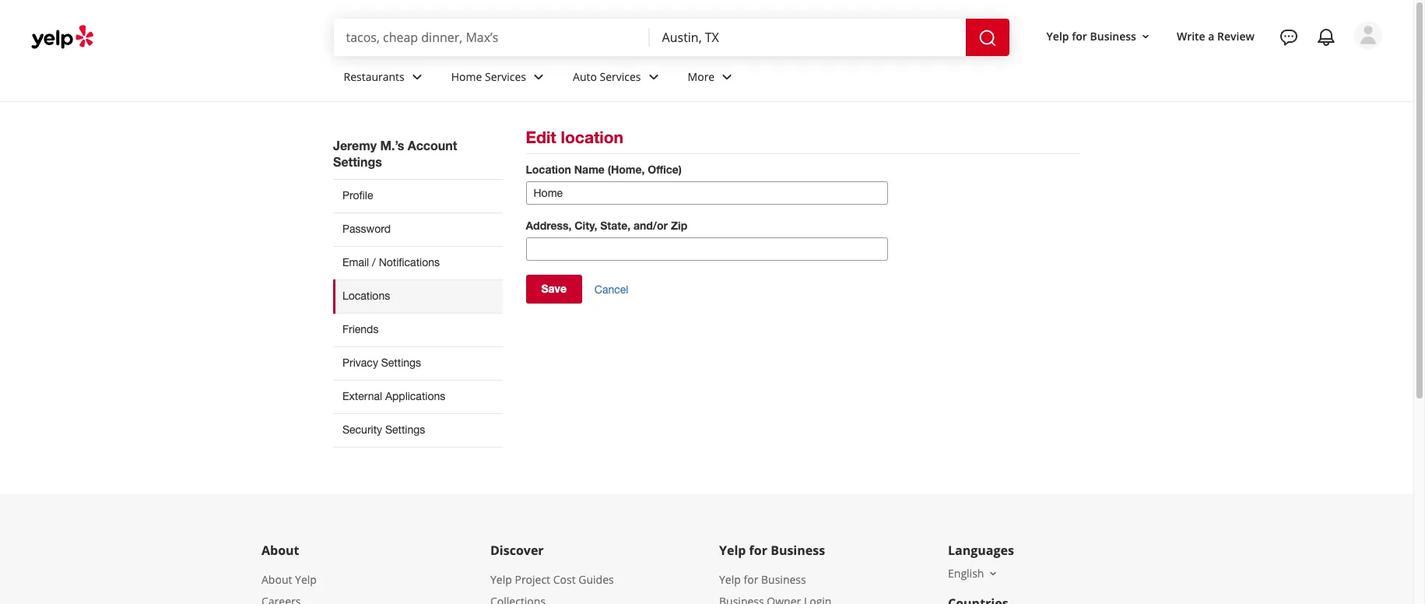 Task type: vqa. For each thing, say whether or not it's contained in the screenshot.
Profile
yes



Task type: locate. For each thing, give the bounding box(es) containing it.
email / notifications
[[343, 256, 440, 269]]

1 vertical spatial about
[[262, 572, 292, 587]]

0 vertical spatial settings
[[333, 154, 382, 169]]

24 chevron down v2 image right restaurants
[[408, 67, 426, 86]]

jeremy m.'s account settings
[[333, 138, 457, 169]]

2 services from the left
[[600, 69, 641, 84]]

24 chevron down v2 image inside more link
[[718, 67, 737, 86]]

project
[[515, 572, 550, 587]]

1 services from the left
[[485, 69, 526, 84]]

2 vertical spatial business
[[761, 572, 806, 587]]

0 horizontal spatial 16 chevron down v2 image
[[987, 567, 1000, 580]]

1 horizontal spatial 16 chevron down v2 image
[[1140, 30, 1152, 43]]

24 chevron down v2 image inside home services link
[[529, 67, 548, 86]]

none field up 'business categories' element
[[662, 29, 953, 46]]

external applications
[[343, 390, 445, 402]]

services right home
[[485, 69, 526, 84]]

0 horizontal spatial services
[[485, 69, 526, 84]]

city,
[[575, 219, 597, 232]]

password link
[[333, 213, 503, 246]]

16 chevron down v2 image
[[1140, 30, 1152, 43], [987, 567, 1000, 580]]

yelp project cost guides
[[490, 572, 614, 587]]

2 24 chevron down v2 image from the left
[[529, 67, 548, 86]]

zip
[[671, 219, 688, 232]]

business
[[1090, 29, 1137, 43], [771, 542, 825, 559], [761, 572, 806, 587]]

24 chevron down v2 image for more
[[718, 67, 737, 86]]

0 horizontal spatial 24 chevron down v2 image
[[408, 67, 426, 86]]

yelp for business button
[[1041, 22, 1158, 50]]

locations link
[[333, 279, 503, 313]]

discover
[[490, 542, 544, 559]]

external
[[343, 390, 382, 402]]

24 chevron down v2 image
[[408, 67, 426, 86], [529, 67, 548, 86], [718, 67, 737, 86]]

0 vertical spatial 16 chevron down v2 image
[[1140, 30, 1152, 43]]

external applications link
[[333, 380, 503, 413]]

0 vertical spatial for
[[1072, 29, 1087, 43]]

24 chevron down v2 image right more
[[718, 67, 737, 86]]

1 vertical spatial yelp for business
[[719, 542, 825, 559]]

3 24 chevron down v2 image from the left
[[718, 67, 737, 86]]

services left 24 chevron down v2 image at the left
[[600, 69, 641, 84]]

languages
[[948, 542, 1014, 559]]

name
[[574, 163, 605, 176]]

16 chevron down v2 image left write
[[1140, 30, 1152, 43]]

16 chevron down v2 image down the languages
[[987, 567, 1000, 580]]

1 vertical spatial business
[[771, 542, 825, 559]]

1 horizontal spatial services
[[600, 69, 641, 84]]

guides
[[579, 572, 614, 587]]

applications
[[385, 390, 445, 402]]

a
[[1209, 29, 1215, 43]]

search image
[[978, 28, 997, 47]]

more
[[688, 69, 715, 84]]

0 vertical spatial business
[[1090, 29, 1137, 43]]

services for home services
[[485, 69, 526, 84]]

security settings link
[[333, 413, 503, 448]]

password
[[343, 223, 391, 235]]

24 chevron down v2 image inside restaurants 'link'
[[408, 67, 426, 86]]

privacy
[[343, 357, 378, 369]]

settings
[[333, 154, 382, 169], [381, 357, 421, 369], [385, 423, 425, 436]]

services for auto services
[[600, 69, 641, 84]]

1 about from the top
[[262, 542, 299, 559]]

0 vertical spatial yelp for business
[[1047, 29, 1137, 43]]

None field
[[346, 29, 637, 46], [662, 29, 953, 46]]

settings down applications
[[385, 423, 425, 436]]

1 vertical spatial settings
[[381, 357, 421, 369]]

about for about yelp
[[262, 572, 292, 587]]

locations
[[343, 290, 390, 302]]

1 none field from the left
[[346, 29, 637, 46]]

settings inside "link"
[[381, 357, 421, 369]]

none field find
[[346, 29, 637, 46]]

services
[[485, 69, 526, 84], [600, 69, 641, 84]]

2 none field from the left
[[662, 29, 953, 46]]

english button
[[948, 566, 1000, 581]]

2 vertical spatial settings
[[385, 423, 425, 436]]

jeremy
[[333, 138, 377, 153]]

security settings
[[343, 423, 425, 436]]

1 24 chevron down v2 image from the left
[[408, 67, 426, 86]]

about
[[262, 542, 299, 559], [262, 572, 292, 587]]

yelp
[[1047, 29, 1069, 43], [719, 542, 746, 559], [295, 572, 317, 587], [490, 572, 512, 587], [719, 572, 741, 587]]

0 vertical spatial about
[[262, 542, 299, 559]]

friends link
[[333, 313, 503, 346]]

0 horizontal spatial none field
[[346, 29, 637, 46]]

1 horizontal spatial none field
[[662, 29, 953, 46]]

m.'s
[[380, 138, 404, 153]]

16 chevron down v2 image inside english dropdown button
[[987, 567, 1000, 580]]

auto
[[573, 69, 597, 84]]

2 horizontal spatial 24 chevron down v2 image
[[718, 67, 737, 86]]

auto services link
[[561, 56, 675, 101]]

save
[[541, 282, 567, 295]]

for
[[1072, 29, 1087, 43], [749, 542, 768, 559], [744, 572, 759, 587]]

2 about from the top
[[262, 572, 292, 587]]

None text field
[[526, 181, 888, 205], [526, 237, 888, 261], [526, 181, 888, 205], [526, 237, 888, 261]]

office)
[[648, 163, 682, 176]]

business categories element
[[331, 56, 1383, 101]]

1 vertical spatial 16 chevron down v2 image
[[987, 567, 1000, 580]]

home services link
[[439, 56, 561, 101]]

24 chevron down v2 image left auto
[[529, 67, 548, 86]]

settings down jeremy on the left top of the page
[[333, 154, 382, 169]]

none field up home services
[[346, 29, 637, 46]]

settings for security
[[385, 423, 425, 436]]

edit
[[526, 128, 556, 147]]

settings up external applications
[[381, 357, 421, 369]]

more link
[[675, 56, 749, 101]]

account
[[408, 138, 457, 153]]

24 chevron down v2 image
[[644, 67, 663, 86]]

restaurants link
[[331, 56, 439, 101]]

home services
[[451, 69, 526, 84]]

None search field
[[334, 19, 1013, 56]]

1 horizontal spatial 24 chevron down v2 image
[[529, 67, 548, 86]]

2 vertical spatial for
[[744, 572, 759, 587]]

yelp for business
[[1047, 29, 1137, 43], [719, 542, 825, 559], [719, 572, 806, 587]]

16 chevron down v2 image inside yelp for business button
[[1140, 30, 1152, 43]]

save button
[[526, 275, 582, 304]]



Task type: describe. For each thing, give the bounding box(es) containing it.
notifications image
[[1317, 28, 1336, 47]]

auto services
[[573, 69, 641, 84]]

24 chevron down v2 image for home services
[[529, 67, 548, 86]]

notifications
[[379, 256, 440, 269]]

location
[[561, 128, 624, 147]]

location name (home, office)
[[526, 163, 682, 176]]

home
[[451, 69, 482, 84]]

email
[[343, 256, 369, 269]]

settings inside jeremy m.'s account settings
[[333, 154, 382, 169]]

review
[[1218, 29, 1255, 43]]

privacy settings
[[343, 357, 421, 369]]

2 vertical spatial yelp for business
[[719, 572, 806, 587]]

edit location
[[526, 128, 624, 147]]

privacy settings link
[[333, 346, 503, 380]]

1 vertical spatial for
[[749, 542, 768, 559]]

cost
[[553, 572, 576, 587]]

yelp for business inside button
[[1047, 29, 1137, 43]]

write
[[1177, 29, 1206, 43]]

yelp project cost guides link
[[490, 572, 614, 587]]

state,
[[600, 219, 631, 232]]

about yelp
[[262, 572, 317, 587]]

(home,
[[608, 163, 645, 176]]

address,
[[526, 219, 572, 232]]

write a review
[[1177, 29, 1255, 43]]

restaurants
[[344, 69, 405, 84]]

yelp inside button
[[1047, 29, 1069, 43]]

cancel
[[595, 283, 629, 295]]

cancel link
[[595, 283, 629, 297]]

address, city, state, and/or zip
[[526, 219, 688, 232]]

english
[[948, 566, 984, 581]]

business inside button
[[1090, 29, 1137, 43]]

none field near
[[662, 29, 953, 46]]

16 chevron down v2 image for english
[[987, 567, 1000, 580]]

write a review link
[[1171, 22, 1261, 50]]

yelp for business link
[[719, 572, 806, 587]]

for inside yelp for business button
[[1072, 29, 1087, 43]]

Find text field
[[346, 29, 637, 46]]

/
[[372, 256, 376, 269]]

16 chevron down v2 image for yelp for business
[[1140, 30, 1152, 43]]

jeremy m. image
[[1355, 21, 1383, 49]]

and/or
[[634, 219, 668, 232]]

messages image
[[1280, 28, 1299, 47]]

profile
[[343, 189, 373, 202]]

friends
[[343, 323, 379, 335]]

security
[[343, 423, 382, 436]]

user actions element
[[1034, 19, 1404, 115]]

location
[[526, 163, 571, 176]]

email / notifications link
[[333, 246, 503, 279]]

about yelp link
[[262, 572, 317, 587]]

about for about
[[262, 542, 299, 559]]

settings for privacy
[[381, 357, 421, 369]]

24 chevron down v2 image for restaurants
[[408, 67, 426, 86]]

profile link
[[333, 179, 503, 213]]

Near text field
[[662, 29, 953, 46]]



